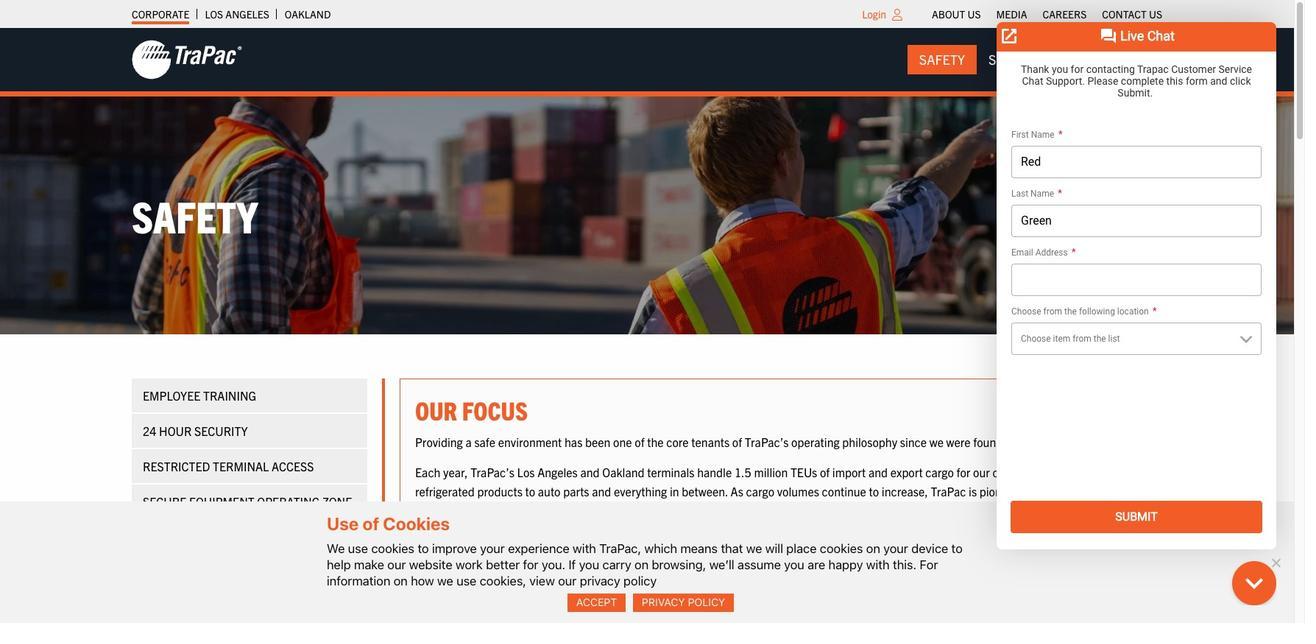 Task type: locate. For each thing, give the bounding box(es) containing it.
1 vertical spatial a
[[708, 521, 714, 536]]

1 horizontal spatial oakland
[[603, 465, 645, 480]]

1 horizontal spatial the
[[897, 503, 913, 517]]

security
[[194, 424, 248, 439]]

will inside each year, trapac's los angeles and oakland terminals handle 1.5 million teus of import and export cargo for our customers, ranging from refrigerated products to auto parts and everything in between. as cargo volumes continue to increase, trapac is pioneering innovation that will enable us to continue moving cargo through our terminals quickly and safely. in order to ensure the safe transport of our customers' cargo as it enters and leaves our terminals, trapac has implemented a number of technologies and policies.
[[1115, 484, 1132, 498]]

our
[[415, 394, 457, 426]]

use down work
[[457, 574, 477, 588]]

cargo right export
[[926, 465, 954, 480]]

to right order
[[847, 503, 857, 517]]

cookies up happy
[[820, 541, 864, 556]]

0 vertical spatial trapac's
[[745, 434, 789, 449]]

1 horizontal spatial use
[[457, 574, 477, 588]]

24 hour security
[[143, 424, 248, 439]]

1 vertical spatial that
[[721, 541, 743, 556]]

your
[[480, 541, 505, 556], [884, 541, 909, 556]]

cookies
[[383, 514, 450, 534]]

view
[[530, 574, 555, 588]]

1 horizontal spatial your
[[884, 541, 909, 556]]

employee training link
[[132, 379, 368, 413]]

1 horizontal spatial on
[[635, 557, 649, 572]]

device
[[912, 541, 949, 556]]

safety
[[920, 51, 966, 68], [132, 188, 258, 242]]

0 horizontal spatial safe
[[475, 434, 496, 449]]

oakland up everything
[[603, 465, 645, 480]]

of right use
[[363, 514, 380, 534]]

carry
[[603, 557, 632, 572]]

0 vertical spatial los
[[205, 7, 223, 21]]

has up trapac,
[[617, 521, 635, 536]]

1 vertical spatial on
[[635, 557, 649, 572]]

1 us from the left
[[968, 7, 981, 21]]

0 vertical spatial use
[[348, 541, 368, 556]]

0 vertical spatial terminals,
[[526, 521, 577, 536]]

with
[[573, 541, 597, 556], [867, 557, 890, 572]]

1 vertical spatial continue
[[480, 503, 524, 517]]

enters
[[415, 521, 447, 536]]

us for about us
[[968, 7, 981, 21]]

0 vertical spatial has
[[565, 434, 583, 449]]

trapac,
[[600, 541, 642, 556]]

1 your from the left
[[480, 541, 505, 556]]

0 horizontal spatial has
[[565, 434, 583, 449]]

you down place
[[785, 557, 805, 572]]

2 cookies from the left
[[820, 541, 864, 556]]

as
[[1111, 503, 1123, 517]]

teus
[[791, 465, 818, 480]]

as down enters
[[415, 552, 435, 581]]

as we invest in new infrastructure and technology at our terminals, we examine ways to:
[[415, 552, 1112, 581]]

0 horizontal spatial that
[[721, 541, 743, 556]]

safe cargo pick up & delivery link
[[132, 520, 368, 554]]

make
[[354, 557, 384, 572]]

secure
[[143, 494, 187, 509]]

examine
[[975, 552, 1042, 581]]

1 vertical spatial as
[[415, 552, 435, 581]]

1 horizontal spatial continue
[[822, 484, 867, 498]]

1 vertical spatial safe
[[916, 503, 937, 517]]

0 horizontal spatial will
[[766, 541, 784, 556]]

infrastructure
[[574, 552, 684, 581]]

1 vertical spatial terminals,
[[864, 552, 944, 581]]

contact us link
[[1103, 4, 1163, 24]]

hour
[[159, 424, 192, 439]]

to up website
[[418, 541, 429, 556]]

customers,
[[993, 465, 1050, 480]]

safe
[[475, 434, 496, 449], [916, 503, 937, 517]]

2 you from the left
[[785, 557, 805, 572]]

focus
[[462, 394, 528, 426]]

0 horizontal spatial trapac's
[[471, 465, 515, 480]]

us right about
[[968, 7, 981, 21]]

service
[[989, 51, 1040, 68]]

0 horizontal spatial trapac
[[579, 521, 615, 536]]

to right the us on the bottom left of the page
[[467, 503, 477, 517]]

and up policy on the bottom right of page
[[688, 552, 718, 581]]

0 vertical spatial safety
[[920, 51, 966, 68]]

corporate image
[[132, 39, 242, 80]]

&
[[261, 530, 269, 545]]

policy
[[688, 596, 726, 609]]

0 horizontal spatial continue
[[480, 503, 524, 517]]

oakland link
[[285, 4, 331, 24]]

been
[[586, 434, 611, 449]]

technologies
[[771, 521, 836, 536]]

from
[[1093, 465, 1117, 480]]

we left were
[[930, 434, 944, 449]]

1 horizontal spatial as
[[731, 484, 744, 498]]

in
[[805, 503, 814, 517]]

policy
[[624, 574, 657, 588]]

your up better
[[480, 541, 505, 556]]

safe down focus
[[475, 434, 496, 449]]

integrated customs scanning
[[143, 565, 329, 580]]

will up "assume"
[[766, 541, 784, 556]]

0 horizontal spatial us
[[968, 7, 981, 21]]

0 vertical spatial oakland
[[285, 7, 331, 21]]

our
[[974, 465, 990, 480], [640, 503, 656, 517], [1002, 503, 1018, 517], [506, 521, 523, 536], [834, 552, 860, 581], [388, 557, 406, 572], [558, 574, 577, 588]]

1 horizontal spatial for
[[957, 465, 971, 480]]

0 horizontal spatial your
[[480, 541, 505, 556]]

on left how
[[394, 574, 408, 588]]

angeles up auto
[[538, 465, 578, 480]]

that
[[1092, 484, 1112, 498], [721, 541, 743, 556]]

1.5
[[735, 465, 752, 480]]

innovation
[[1037, 484, 1089, 498]]

this.
[[893, 557, 917, 572]]

number
[[717, 521, 756, 536]]

with left this.
[[867, 557, 890, 572]]

your up this.
[[884, 541, 909, 556]]

2 horizontal spatial on
[[867, 541, 881, 556]]

menu bar containing about us
[[925, 4, 1171, 24]]

0 vertical spatial continue
[[822, 484, 867, 498]]

1 horizontal spatial los
[[517, 465, 535, 480]]

2 your from the left
[[884, 541, 909, 556]]

browsing,
[[652, 557, 707, 572]]

trapac down through
[[579, 521, 615, 536]]

continue down "products"
[[480, 503, 524, 517]]

us
[[968, 7, 981, 21], [1150, 7, 1163, 21]]

on down policies.
[[867, 541, 881, 556]]

0 vertical spatial as
[[731, 484, 744, 498]]

website
[[409, 557, 453, 572]]

1 horizontal spatial a
[[708, 521, 714, 536]]

1 horizontal spatial us
[[1150, 7, 1163, 21]]

0 horizontal spatial in
[[518, 552, 533, 581]]

employee
[[143, 388, 201, 403]]

menu bar down careers link
[[908, 45, 1175, 75]]

to right device
[[952, 541, 963, 556]]

ago.
[[1119, 434, 1141, 449]]

0 horizontal spatial cookies
[[371, 541, 415, 556]]

us right contact
[[1150, 7, 1163, 21]]

1 horizontal spatial cookies
[[820, 541, 864, 556]]

los up corporate image
[[205, 7, 223, 21]]

the
[[648, 434, 664, 449], [897, 503, 913, 517]]

1 vertical spatial the
[[897, 503, 913, 517]]

are
[[808, 557, 826, 572]]

and left safely.
[[748, 503, 767, 517]]

1 horizontal spatial that
[[1092, 484, 1112, 498]]

1 vertical spatial menu bar
[[908, 45, 1175, 75]]

media link
[[997, 4, 1028, 24]]

1 vertical spatial trapac
[[579, 521, 615, 536]]

that up we'll
[[721, 541, 743, 556]]

los
[[205, 7, 223, 21], [517, 465, 535, 480]]

to:
[[1090, 552, 1112, 581]]

2 us from the left
[[1150, 7, 1163, 21]]

0 horizontal spatial you
[[579, 557, 600, 572]]

0 vertical spatial for
[[957, 465, 971, 480]]

trapac
[[931, 484, 967, 498], [579, 521, 615, 536]]

our right make
[[388, 557, 406, 572]]

angeles left oakland link
[[226, 7, 269, 21]]

0 vertical spatial in
[[670, 484, 679, 498]]

technology
[[722, 552, 810, 581]]

since
[[901, 434, 927, 449]]

cookies up make
[[371, 541, 415, 556]]

1 horizontal spatial safety
[[920, 51, 966, 68]]

of inside use of cookies we use cookies to improve your experience with trapac, which means that we will place cookies on your device to help make our website work better for you. if you carry on browsing, we'll assume you are happy with this. for information on how we use cookies, view our privacy policy
[[363, 514, 380, 534]]

we up "assume"
[[747, 541, 763, 556]]

customs
[[214, 565, 268, 580]]

oakland right los angeles
[[285, 7, 331, 21]]

1 vertical spatial trapac's
[[471, 465, 515, 480]]

integrated
[[143, 565, 211, 580]]

you right 'if'
[[579, 557, 600, 572]]

trapac's up "million"
[[745, 434, 789, 449]]

trapac up transport
[[931, 484, 967, 498]]

that inside use of cookies we use cookies to improve your experience with trapac, which means that we will place cookies on your device to help make our website work better for you. if you carry on browsing, we'll assume you are happy with this. for information on how we use cookies, view our privacy policy
[[721, 541, 743, 556]]

1 horizontal spatial you
[[785, 557, 805, 572]]

safe down increase,
[[916, 503, 937, 517]]

for up is
[[957, 465, 971, 480]]

in
[[670, 484, 679, 498], [518, 552, 533, 581]]

1 horizontal spatial trapac
[[931, 484, 967, 498]]

privacy policy
[[642, 596, 726, 609]]

ranging
[[1052, 465, 1090, 480]]

in inside each year, trapac's los angeles and oakland terminals handle 1.5 million teus of import and export cargo for our customers, ranging from refrigerated products to auto parts and everything in between. as cargo volumes continue to increase, trapac is pioneering innovation that will enable us to continue moving cargo through our terminals quickly and safely. in order to ensure the safe transport of our customers' cargo as it enters and leaves our terminals, trapac has implemented a number of technologies and policies.
[[670, 484, 679, 498]]

use up make
[[348, 541, 368, 556]]

los inside each year, trapac's los angeles and oakland terminals handle 1.5 million teus of import and export cargo for our customers, ranging from refrigerated products to auto parts and everything in between. as cargo volumes continue to increase, trapac is pioneering innovation that will enable us to continue moving cargo through our terminals quickly and safely. in order to ensure the safe transport of our customers' cargo as it enters and leaves our terminals, trapac has implemented a number of technologies and policies.
[[517, 465, 535, 480]]

menu bar
[[925, 4, 1171, 24], [908, 45, 1175, 75]]

1 horizontal spatial safe
[[916, 503, 937, 517]]

continue down import
[[822, 484, 867, 498]]

0 horizontal spatial terminals,
[[526, 521, 577, 536]]

safety menu item
[[908, 45, 977, 75]]

1 vertical spatial terminals
[[659, 503, 706, 517]]

0 horizontal spatial safety
[[132, 188, 258, 242]]

careers link
[[1043, 4, 1087, 24]]

in left between.
[[670, 484, 679, 498]]

cargo down parts
[[566, 503, 595, 517]]

0 vertical spatial terminals
[[648, 465, 695, 480]]

angeles
[[226, 7, 269, 21], [538, 465, 578, 480]]

work
[[456, 557, 483, 572]]

1 horizontal spatial with
[[867, 557, 890, 572]]

0 vertical spatial will
[[1115, 484, 1132, 498]]

0 horizontal spatial angeles
[[226, 7, 269, 21]]

in left new
[[518, 552, 533, 581]]

to
[[526, 484, 536, 498], [870, 484, 880, 498], [467, 503, 477, 517], [847, 503, 857, 517], [418, 541, 429, 556], [952, 541, 963, 556]]

trapac's inside each year, trapac's los angeles and oakland terminals handle 1.5 million teus of import and export cargo for our customers, ranging from refrigerated products to auto parts and everything in between. as cargo volumes continue to increase, trapac is pioneering innovation that will enable us to continue moving cargo through our terminals quickly and safely. in order to ensure the safe transport of our customers' cargo as it enters and leaves our terminals, trapac has implemented a number of technologies and policies.
[[471, 465, 515, 480]]

up
[[242, 530, 258, 545]]

our right at
[[834, 552, 860, 581]]

a up means
[[708, 521, 714, 536]]

1 horizontal spatial in
[[670, 484, 679, 498]]

the left core
[[648, 434, 664, 449]]

1 horizontal spatial terminals,
[[864, 552, 944, 581]]

terminals
[[648, 465, 695, 480], [659, 503, 706, 517]]

cargo down "million"
[[746, 484, 775, 498]]

1 horizontal spatial will
[[1115, 484, 1132, 498]]

terminals, down moving
[[526, 521, 577, 536]]

menu bar up service
[[925, 4, 1171, 24]]

0 horizontal spatial with
[[573, 541, 597, 556]]

terminals, down policies.
[[864, 552, 944, 581]]

for down "experience"
[[523, 557, 539, 572]]

the down increase,
[[897, 503, 913, 517]]

0 vertical spatial menu bar
[[925, 4, 1171, 24]]

for
[[920, 557, 939, 572]]

0 horizontal spatial a
[[466, 434, 472, 449]]

los angeles
[[205, 7, 269, 21]]

terminals up implemented
[[659, 503, 706, 517]]

tenants
[[692, 434, 730, 449]]

cargo
[[173, 530, 211, 545]]

1 vertical spatial has
[[617, 521, 635, 536]]

los down environment
[[517, 465, 535, 480]]

angeles inside each year, trapac's los angeles and oakland terminals handle 1.5 million teus of import and export cargo for our customers, ranging from refrigerated products to auto parts and everything in between. as cargo volumes continue to increase, trapac is pioneering innovation that will enable us to continue moving cargo through our terminals quickly and safely. in order to ensure the safe transport of our customers' cargo as it enters and leaves our terminals, trapac has implemented a number of technologies and policies.
[[538, 465, 578, 480]]

0 horizontal spatial for
[[523, 557, 539, 572]]

terminals down core
[[648, 465, 695, 480]]

is
[[969, 484, 977, 498]]

that inside each year, trapac's los angeles and oakland terminals handle 1.5 million teus of import and export cargo for our customers, ranging from refrigerated products to auto parts and everything in between. as cargo volumes continue to increase, trapac is pioneering innovation that will enable us to continue moving cargo through our terminals quickly and safely. in order to ensure the safe transport of our customers' cargo as it enters and leaves our terminals, trapac has implemented a number of technologies and policies.
[[1092, 484, 1112, 498]]

0 horizontal spatial los
[[205, 7, 223, 21]]

will up it
[[1115, 484, 1132, 498]]

a right providing
[[466, 434, 472, 449]]

1 vertical spatial will
[[766, 541, 784, 556]]

as down 1.5 at bottom right
[[731, 484, 744, 498]]

trapac's up "products"
[[471, 465, 515, 480]]

1 vertical spatial los
[[517, 465, 535, 480]]

0 horizontal spatial on
[[394, 574, 408, 588]]

1 vertical spatial oakland
[[603, 465, 645, 480]]

1 vertical spatial angeles
[[538, 465, 578, 480]]

1 horizontal spatial has
[[617, 521, 635, 536]]

on up policy
[[635, 557, 649, 572]]

1 vertical spatial in
[[518, 552, 533, 581]]

and
[[581, 465, 600, 480], [869, 465, 888, 480], [592, 484, 612, 498], [748, 503, 767, 517], [450, 521, 469, 536], [839, 521, 858, 536], [688, 552, 718, 581]]

1 vertical spatial with
[[867, 557, 890, 572]]

1 vertical spatial for
[[523, 557, 539, 572]]

assume
[[738, 557, 781, 572]]

that down the from
[[1092, 484, 1112, 498]]

0 vertical spatial the
[[648, 434, 664, 449]]

1 horizontal spatial angeles
[[538, 465, 578, 480]]

with up 'if'
[[573, 541, 597, 556]]

0 vertical spatial that
[[1092, 484, 1112, 498]]

for
[[957, 465, 971, 480], [523, 557, 539, 572]]

contact
[[1103, 7, 1147, 21]]

1 vertical spatial safety
[[132, 188, 258, 242]]

operating
[[792, 434, 840, 449]]

has left been
[[565, 434, 583, 449]]

order
[[817, 503, 844, 517]]

2 vertical spatial on
[[394, 574, 408, 588]]

0 vertical spatial a
[[466, 434, 472, 449]]



Task type: describe. For each thing, give the bounding box(es) containing it.
everything
[[614, 484, 667, 498]]

and up parts
[[581, 465, 600, 480]]

than
[[1048, 434, 1071, 449]]

safe inside each year, trapac's los angeles and oakland terminals handle 1.5 million teus of import and export cargo for our customers, ranging from refrigerated products to auto parts and everything in between. as cargo volumes continue to increase, trapac is pioneering innovation that will enable us to continue moving cargo through our terminals quickly and safely. in order to ensure the safe transport of our customers' cargo as it enters and leaves our terminals, trapac has implemented a number of technologies and policies.
[[916, 503, 937, 517]]

0 vertical spatial with
[[573, 541, 597, 556]]

philosophy
[[843, 434, 898, 449]]

import
[[833, 465, 866, 480]]

safety inside 'link'
[[920, 51, 966, 68]]

1 horizontal spatial trapac's
[[745, 434, 789, 449]]

0 vertical spatial on
[[867, 541, 881, 556]]

our up is
[[974, 465, 990, 480]]

restricted
[[143, 459, 210, 474]]

secure equipment operating zone link
[[132, 485, 368, 519]]

moving
[[527, 503, 563, 517]]

will inside use of cookies we use cookies to improve your experience with trapac, which means that we will place cookies on your device to help make our website work better for you. if you carry on browsing, we'll assume you are happy with this. for information on how we use cookies, view our privacy policy
[[766, 541, 784, 556]]

increase,
[[882, 484, 929, 498]]

1 vertical spatial use
[[457, 574, 477, 588]]

ensure
[[860, 503, 894, 517]]

we right for
[[949, 552, 971, 581]]

export
[[891, 465, 923, 480]]

our right "leaves"
[[506, 521, 523, 536]]

of right teus
[[820, 465, 830, 480]]

to left auto
[[526, 484, 536, 498]]

safe
[[143, 530, 170, 545]]

a inside each year, trapac's los angeles and oakland terminals handle 1.5 million teus of import and export cargo for our customers, ranging from refrigerated products to auto parts and everything in between. as cargo volumes continue to increase, trapac is pioneering innovation that will enable us to continue moving cargo through our terminals quickly and safely. in order to ensure the safe transport of our customers' cargo as it enters and leaves our terminals, trapac has implemented a number of technologies and policies.
[[708, 521, 714, 536]]

to up ensure
[[870, 484, 880, 498]]

our focus
[[415, 394, 528, 426]]

light image
[[893, 9, 903, 21]]

information
[[327, 574, 391, 588]]

leaves
[[472, 521, 504, 536]]

corporate
[[132, 7, 190, 21]]

quickly
[[709, 503, 745, 517]]

our down everything
[[640, 503, 656, 517]]

training
[[203, 388, 256, 403]]

for inside use of cookies we use cookies to improve your experience with trapac, which means that we will place cookies on your device to help make our website work better for you. if you carry on browsing, we'll assume you are happy with this. for information on how we use cookies, view our privacy policy
[[523, 557, 539, 572]]

each
[[415, 465, 441, 480]]

policies.
[[860, 521, 902, 536]]

about us link
[[932, 4, 981, 24]]

volumes
[[778, 484, 820, 498]]

year,
[[443, 465, 468, 480]]

0 horizontal spatial as
[[415, 552, 435, 581]]

as inside each year, trapac's los angeles and oakland terminals handle 1.5 million teus of import and export cargo for our customers, ranging from refrigerated products to auto parts and everything in between. as cargo volumes continue to increase, trapac is pioneering innovation that will enable us to continue moving cargo through our terminals quickly and safely. in order to ensure the safe transport of our customers' cargo as it enters and leaves our terminals, trapac has implemented a number of technologies and policies.
[[731, 484, 744, 498]]

and up through
[[592, 484, 612, 498]]

24
[[143, 424, 156, 439]]

place
[[787, 541, 817, 556]]

scanning
[[270, 565, 329, 580]]

oakland inside each year, trapac's los angeles and oakland terminals handle 1.5 million teus of import and export cargo for our customers, ranging from refrigerated products to auto parts and everything in between. as cargo volumes continue to increase, trapac is pioneering innovation that will enable us to continue moving cargo through our terminals quickly and safely. in order to ensure the safe transport of our customers' cargo as it enters and leaves our terminals, trapac has implemented a number of technologies and policies.
[[603, 465, 645, 480]]

help
[[327, 557, 351, 572]]

we right how
[[440, 552, 462, 581]]

corporate link
[[132, 4, 190, 24]]

the inside each year, trapac's los angeles and oakland terminals handle 1.5 million teus of import and export cargo for our customers, ranging from refrigerated products to auto parts and everything in between. as cargo volumes continue to increase, trapac is pioneering innovation that will enable us to continue moving cargo through our terminals quickly and safely. in order to ensure the safe transport of our customers' cargo as it enters and leaves our terminals, trapac has implemented a number of technologies and policies.
[[897, 503, 913, 517]]

we'll
[[710, 557, 735, 572]]

core
[[667, 434, 689, 449]]

0 horizontal spatial oakland
[[285, 7, 331, 21]]

0 vertical spatial trapac
[[931, 484, 967, 498]]

new
[[537, 552, 570, 581]]

ways
[[1047, 552, 1086, 581]]

years
[[1090, 434, 1117, 449]]

better
[[486, 557, 520, 572]]

invest
[[466, 552, 514, 581]]

safe cargo pick up & delivery
[[143, 530, 323, 545]]

it
[[1126, 503, 1132, 517]]

and left export
[[869, 465, 888, 480]]

menu bar containing safety
[[908, 45, 1175, 75]]

cookies,
[[480, 574, 527, 588]]

accept
[[577, 596, 617, 609]]

privacy policy link
[[634, 594, 734, 612]]

pick
[[214, 530, 239, 545]]

terminals, inside each year, trapac's los angeles and oakland terminals handle 1.5 million teus of import and export cargo for our customers, ranging from refrigerated products to auto parts and everything in between. as cargo volumes continue to increase, trapac is pioneering innovation that will enable us to continue moving cargo through our terminals quickly and safely. in order to ensure the safe transport of our customers' cargo as it enters and leaves our terminals, trapac has implemented a number of technologies and policies.
[[526, 521, 577, 536]]

auto
[[538, 484, 561, 498]]

and down order
[[839, 521, 858, 536]]

us for contact us
[[1150, 7, 1163, 21]]

parts
[[564, 484, 590, 498]]

of right number
[[759, 521, 769, 536]]

operating
[[257, 494, 320, 509]]

los angeles link
[[205, 4, 269, 24]]

1 you from the left
[[579, 557, 600, 572]]

use
[[327, 514, 359, 534]]

for inside each year, trapac's los angeles and oakland terminals handle 1.5 million teus of import and export cargo for our customers, ranging from refrigerated products to auto parts and everything in between. as cargo volumes continue to increase, trapac is pioneering innovation that will enable us to continue moving cargo through our terminals quickly and safely. in order to ensure the safe transport of our customers' cargo as it enters and leaves our terminals, trapac has implemented a number of technologies and policies.
[[957, 465, 971, 480]]

restricted terminal access
[[143, 459, 314, 474]]

login
[[863, 7, 887, 21]]

contact us
[[1103, 7, 1163, 21]]

pioneering
[[980, 484, 1034, 498]]

no image
[[1269, 555, 1284, 570]]

employee training
[[143, 388, 256, 403]]

our down 'if'
[[558, 574, 577, 588]]

founded
[[974, 434, 1016, 449]]

sustainability link
[[1052, 45, 1175, 75]]

million
[[755, 465, 788, 480]]

use of cookies we use cookies to improve your experience with trapac, which means that we will place cookies on your device to help make our website work better for you. if you carry on browsing, we'll assume you are happy with this. for information on how we use cookies, view our privacy policy
[[327, 514, 963, 588]]

you.
[[542, 557, 566, 572]]

has inside each year, trapac's los angeles and oakland terminals handle 1.5 million teus of import and export cargo for our customers, ranging from refrigerated products to auto parts and everything in between. as cargo volumes continue to increase, trapac is pioneering innovation that will enable us to continue moving cargo through our terminals quickly and safely. in order to ensure the safe transport of our customers' cargo as it enters and leaves our terminals, trapac has implemented a number of technologies and policies.
[[617, 521, 635, 536]]

delivery
[[271, 530, 323, 545]]

we down website
[[438, 574, 454, 588]]

service link
[[977, 45, 1052, 75]]

providing a safe environment has been one of the core tenants of trapac's operating philosophy since we were founded more than 30 years ago.
[[415, 434, 1141, 449]]

of right tenants
[[733, 434, 743, 449]]

between.
[[682, 484, 728, 498]]

about
[[932, 7, 966, 21]]

of right one
[[635, 434, 645, 449]]

refrigerated
[[415, 484, 475, 498]]

implemented
[[638, 521, 705, 536]]

transport
[[940, 503, 987, 517]]

our down pioneering
[[1002, 503, 1018, 517]]

restricted terminal access link
[[132, 450, 368, 483]]

environment
[[498, 434, 562, 449]]

means
[[681, 541, 718, 556]]

terminal
[[213, 459, 269, 474]]

one
[[614, 434, 632, 449]]

0 vertical spatial safe
[[475, 434, 496, 449]]

careers
[[1043, 7, 1087, 21]]

and down the us on the bottom left of the page
[[450, 521, 469, 536]]

accept link
[[568, 594, 626, 612]]

1 cookies from the left
[[371, 541, 415, 556]]

us
[[452, 503, 464, 517]]

0 horizontal spatial use
[[348, 541, 368, 556]]

media
[[997, 7, 1028, 21]]

safely.
[[770, 503, 802, 517]]

sustainability
[[1064, 51, 1163, 68]]

0 vertical spatial angeles
[[226, 7, 269, 21]]

of down pioneering
[[989, 503, 999, 517]]

cargo left as
[[1080, 503, 1109, 517]]

each year, trapac's los angeles and oakland terminals handle 1.5 million teus of import and export cargo for our customers, ranging from refrigerated products to auto parts and everything in between. as cargo volumes continue to increase, trapac is pioneering innovation that will enable us to continue moving cargo through our terminals quickly and safely. in order to ensure the safe transport of our customers' cargo as it enters and leaves our terminals, trapac has implemented a number of technologies and policies.
[[415, 465, 1132, 536]]

improve
[[432, 541, 477, 556]]

we
[[327, 541, 345, 556]]

0 horizontal spatial the
[[648, 434, 664, 449]]



Task type: vqa. For each thing, say whether or not it's contained in the screenshot.
the right learn
no



